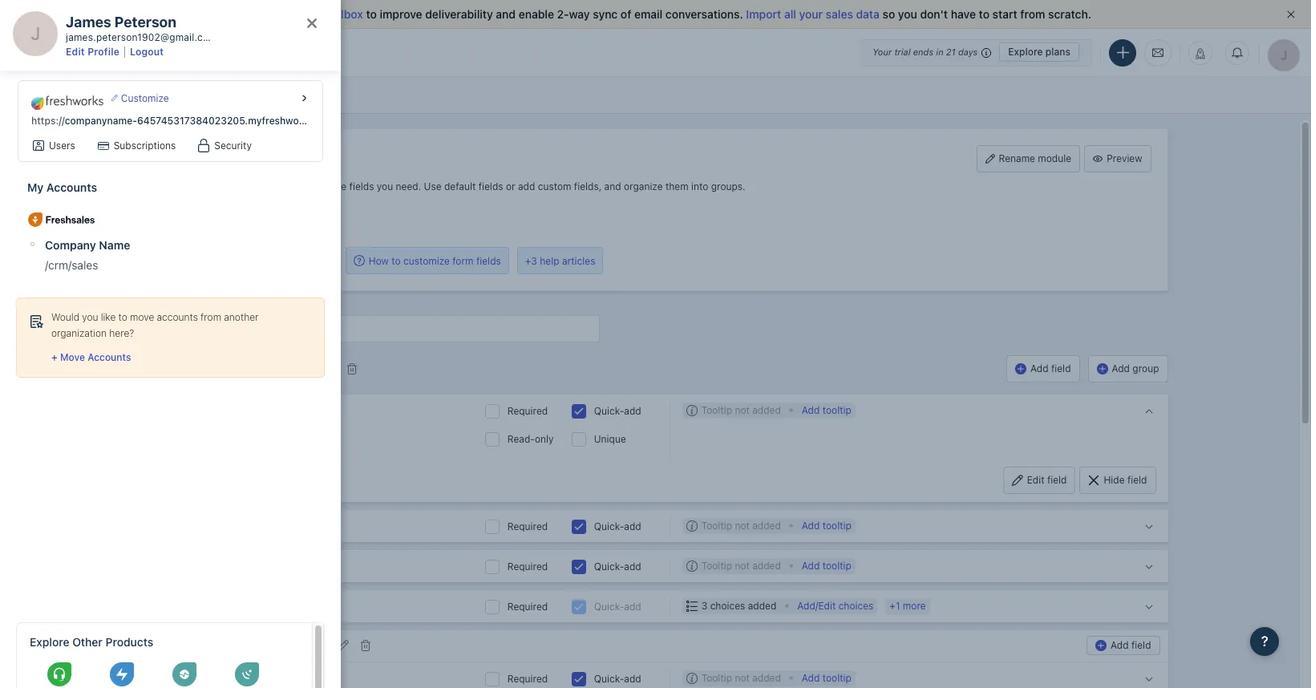Task type: locate. For each thing, give the bounding box(es) containing it.
and right fields,
[[604, 180, 621, 192]]

users
[[49, 140, 75, 152]]

4 tooltip not added from the top
[[702, 672, 781, 684]]

email
[[634, 7, 663, 21]]

add inside add group button
[[1112, 362, 1130, 374]]

4 add tooltip link from the top
[[802, 670, 852, 686]]

1 choices from the left
[[710, 600, 745, 612]]

added
[[753, 404, 781, 416], [753, 520, 781, 532], [753, 560, 781, 572], [748, 600, 777, 612], [753, 672, 781, 684]]

3 tooltip from the top
[[823, 560, 852, 572]]

how to customize form fields link
[[354, 254, 501, 268]]

explore inside explore plans link
[[1008, 46, 1043, 58]]

list containing users
[[22, 129, 319, 182]]

choices left +1
[[839, 600, 874, 612]]

quick- for 1st add tooltip link
[[594, 405, 624, 417]]

2 tooltip from the top
[[702, 520, 732, 532]]

quick- for 2nd add tooltip link from the bottom
[[594, 561, 624, 573]]

1 vertical spatial explore
[[30, 635, 69, 649]]

organization
[[51, 328, 107, 340]]

1 quick-add from the top
[[594, 405, 641, 417]]

3 quick-add from the top
[[594, 561, 641, 573]]

5 quick-add from the top
[[594, 673, 641, 685]]

dialog
[[0, 0, 341, 688]]

explore plans link
[[1000, 43, 1080, 62]]

choices right 3
[[710, 600, 745, 612]]

conversations.
[[666, 7, 743, 21]]

0 vertical spatial accounts
[[46, 180, 97, 194]]

hide field button
[[1080, 467, 1156, 494]]

fields
[[349, 180, 374, 192], [479, 180, 503, 192], [476, 255, 501, 267]]

your trial ends in 21 days
[[873, 47, 978, 57]]

dependencies
[[276, 206, 339, 218]]

hide field
[[1104, 474, 1147, 486]]

only
[[535, 433, 554, 445]]

to
[[366, 7, 377, 21], [979, 7, 990, 21], [392, 255, 401, 267], [118, 312, 127, 324]]

1 horizontal spatial add field button
[[1087, 636, 1160, 656]]

customize
[[403, 255, 450, 267]]

1 required from the top
[[507, 405, 548, 417]]

list
[[22, 129, 319, 182]]

contacts
[[235, 150, 294, 167]]

your right all
[[799, 7, 823, 21]]

contacts
[[220, 180, 259, 192]]

4 tooltip from the top
[[702, 672, 732, 684]]

0 vertical spatial explore
[[1008, 46, 1043, 58]]

1 horizontal spatial and
[[604, 180, 621, 192]]

tooltip
[[702, 404, 732, 416], [702, 520, 732, 532], [702, 560, 732, 572], [702, 672, 732, 684]]

3 quick- from the top
[[594, 561, 624, 573]]

you right so
[[898, 7, 917, 21]]

users link
[[49, 139, 75, 153]]

2 choices from the left
[[839, 600, 874, 612]]

just
[[313, 180, 329, 192]]

subscriptions link
[[114, 139, 176, 153]]

4 quick- from the top
[[594, 601, 624, 613]]

way
[[569, 7, 590, 21]]

tooltip for 1st add tooltip link
[[702, 404, 732, 416]]

2 add tooltip from the top
[[802, 520, 852, 532]]

scratch.
[[1048, 7, 1092, 21]]

1 tooltip from the top
[[823, 404, 852, 416]]

subscriptions
[[114, 140, 176, 152]]

logout link
[[125, 45, 169, 57]]

edit inside dialog
[[66, 45, 85, 57]]

0 vertical spatial add field
[[1031, 362, 1071, 374]]

0 horizontal spatial choices
[[710, 600, 745, 612]]

admin
[[68, 88, 102, 102]]

dialog containing james
[[0, 0, 341, 688]]

1 vertical spatial edit
[[1027, 474, 1045, 486]]

freshworks switcher image
[[18, 663, 34, 679]]

you inside would you like to move accounts from another organization here?
[[82, 312, 98, 324]]

from
[[1021, 7, 1045, 21], [201, 312, 221, 324]]

into
[[691, 180, 708, 192]]

another
[[224, 312, 259, 324]]

explore for explore other products
[[30, 635, 69, 649]]

form
[[453, 255, 474, 267]]

0 vertical spatial edit
[[66, 45, 85, 57]]

like
[[101, 312, 116, 324]]

edit inside edit field button
[[1027, 474, 1045, 486]]

1 horizontal spatial from
[[1021, 7, 1045, 21]]

0 vertical spatial add field button
[[1007, 355, 1080, 382]]

add
[[199, 180, 217, 192], [1031, 362, 1049, 374], [1112, 362, 1130, 374], [802, 404, 820, 416], [802, 520, 820, 532], [802, 560, 820, 572], [1111, 640, 1129, 652], [802, 672, 820, 684]]

telephone
[[235, 640, 282, 652]]

explore up freshdesk "image"
[[30, 635, 69, 649]]

from right start
[[1021, 7, 1045, 21]]

would you like to move accounts from another organization here?
[[51, 312, 259, 340]]

add/edit
[[797, 600, 836, 612]]

and
[[496, 7, 516, 21], [604, 180, 621, 192]]

preview
[[1107, 152, 1143, 164]]

edit
[[66, 45, 85, 57], [1027, 474, 1045, 486]]

james.peterson1902@gmail.com
[[66, 31, 217, 43]]

rename module
[[999, 152, 1072, 164]]

explore inside dialog
[[30, 635, 69, 649]]

3 tooltip from the top
[[702, 560, 732, 572]]

4 add tooltip from the top
[[802, 672, 852, 684]]

accounts right 'my' at the top of the page
[[46, 180, 97, 194]]

edit left the hide
[[1027, 474, 1045, 486]]

add field button
[[1007, 355, 1080, 382], [1087, 636, 1160, 656]]

and left "enable"
[[496, 7, 516, 21]]

4 tooltip from the top
[[823, 672, 852, 684]]

0 horizontal spatial explore
[[30, 635, 69, 649]]

freshworks logo image
[[31, 95, 103, 110]]

import all your sales data link
[[746, 7, 883, 21]]

1 horizontal spatial explore
[[1008, 46, 1043, 58]]

telephone numbers link
[[235, 639, 324, 653]]

0 vertical spatial from
[[1021, 7, 1045, 21]]

quick-add
[[594, 405, 641, 417], [594, 520, 641, 532], [594, 561, 641, 573], [594, 601, 641, 613], [594, 673, 641, 685]]

1 vertical spatial from
[[201, 312, 221, 324]]

+ move accounts
[[51, 352, 131, 364]]

quick- for second add tooltip link from the top
[[594, 520, 624, 532]]

faster
[[262, 180, 288, 192]]

1 horizontal spatial you
[[377, 180, 393, 192]]

+
[[51, 352, 57, 364]]

your left mailbox
[[296, 7, 319, 21]]

explore left plans
[[1008, 46, 1043, 58]]

0 horizontal spatial and
[[496, 7, 516, 21]]

basic information
[[211, 361, 314, 375]]

2 tooltip from the top
[[823, 520, 852, 532]]

how to customize form fields
[[369, 255, 501, 267]]

default
[[444, 180, 476, 192]]

data
[[856, 7, 880, 21]]

1 add tooltip from the top
[[802, 404, 852, 416]]

field
[[253, 206, 273, 218], [1051, 362, 1071, 374], [1047, 474, 1067, 486], [1128, 474, 1147, 486], [1132, 640, 1151, 652]]

tooltip for second add tooltip link from the top
[[702, 520, 732, 532]]

1 tooltip from the top
[[702, 404, 732, 416]]

0 vertical spatial you
[[898, 7, 917, 21]]

edit left profile
[[66, 45, 85, 57]]

5 required from the top
[[507, 673, 548, 685]]

0 vertical spatial and
[[496, 7, 516, 21]]

3 not from the top
[[735, 560, 750, 572]]

3 tooltip not added from the top
[[702, 560, 781, 572]]

2 vertical spatial you
[[82, 312, 98, 324]]

accounts down here?
[[88, 352, 131, 364]]

1 horizontal spatial choices
[[839, 600, 874, 612]]

4 required from the top
[[507, 601, 548, 613]]

company
[[45, 239, 96, 252]]

2 your from the left
[[799, 7, 823, 21]]

custom
[[538, 180, 571, 192]]

to left start
[[979, 7, 990, 21]]

2 quick- from the top
[[594, 520, 624, 532]]

need.
[[396, 180, 421, 192]]

james peterson james.peterson1902@gmail.com
[[66, 13, 217, 43]]

0 horizontal spatial edit
[[66, 45, 85, 57]]

tooltip for second add tooltip link from the top
[[823, 520, 852, 532]]

subscriptions list item
[[88, 135, 186, 156]]

you left like
[[82, 312, 98, 324]]

edit for edit field
[[1027, 474, 1045, 486]]

1 tooltip not added from the top
[[702, 404, 781, 416]]

or
[[506, 180, 515, 192]]

sync
[[593, 7, 618, 21]]

mailbox
[[322, 7, 363, 21]]

1 horizontal spatial edit
[[1027, 474, 1045, 486]]

tooltip for 1st add tooltip link
[[823, 404, 852, 416]]

from left 'another'
[[201, 312, 221, 324]]

edit profile
[[66, 45, 120, 57]]

Search fields text field
[[182, 315, 600, 343]]

1 vertical spatial you
[[377, 180, 393, 192]]

freshdesk image
[[47, 663, 71, 687]]

5 quick- from the top
[[594, 673, 624, 685]]

accounts
[[157, 312, 198, 324]]

don't
[[920, 7, 948, 21]]

1 horizontal spatial add field
[[1111, 640, 1151, 652]]

0 horizontal spatial you
[[82, 312, 98, 324]]

1 quick- from the top
[[594, 405, 624, 417]]

tooltip for 1st add tooltip link from the bottom
[[702, 672, 732, 684]]

0 horizontal spatial from
[[201, 312, 221, 324]]

1 vertical spatial add field
[[1111, 640, 1151, 652]]

add tooltip link
[[802, 403, 852, 419], [802, 518, 852, 534], [802, 558, 852, 574], [802, 670, 852, 686]]

choices inside add/edit choices link
[[839, 600, 874, 612]]

you left need. on the top left
[[377, 180, 393, 192]]

1 add tooltip link from the top
[[802, 403, 852, 419]]

explore
[[1008, 46, 1043, 58], [30, 635, 69, 649]]

1 horizontal spatial your
[[799, 7, 823, 21]]

manage
[[215, 206, 251, 218]]

add
[[518, 180, 535, 192], [624, 405, 641, 417], [624, 520, 641, 532], [624, 561, 641, 573], [624, 601, 641, 613], [624, 673, 641, 685]]

0 horizontal spatial your
[[296, 7, 319, 21]]

help
[[540, 255, 559, 267]]

ui drag handle image
[[190, 671, 200, 683]]

to right like
[[118, 312, 127, 324]]



Task type: vqa. For each thing, say whether or not it's contained in the screenshot.
the see
no



Task type: describe. For each thing, give the bounding box(es) containing it.
3 add tooltip link from the top
[[802, 558, 852, 574]]

company name /crm/sales
[[45, 239, 130, 272]]

3 add tooltip from the top
[[802, 560, 852, 572]]

1 your from the left
[[296, 7, 319, 21]]

hide
[[1104, 474, 1125, 486]]

of
[[621, 7, 632, 21]]

3 required from the top
[[507, 561, 548, 573]]

plans
[[1046, 46, 1071, 58]]

groups.
[[711, 180, 746, 192]]

trial
[[895, 47, 911, 57]]

freshstatus image
[[235, 663, 259, 687]]

more
[[903, 600, 926, 612]]

+3 help articles link
[[525, 254, 595, 268]]

https://
[[31, 115, 65, 127]]

+3
[[525, 255, 537, 267]]

form text image
[[207, 668, 231, 688]]

here?
[[109, 328, 134, 340]]

choices for 3
[[710, 600, 745, 612]]

close button image
[[307, 19, 317, 28]]

sales
[[826, 7, 853, 21]]

connect
[[248, 7, 293, 21]]

so
[[883, 7, 895, 21]]

read-
[[507, 433, 535, 445]]

2 tooltip not added from the top
[[702, 520, 781, 532]]

fields right form
[[476, 255, 501, 267]]

freshservice image
[[109, 663, 134, 687]]

expand image
[[297, 95, 312, 101]]

1 vertical spatial add field button
[[1087, 636, 1160, 656]]

+3 help articles button
[[517, 247, 603, 275]]

645745317384023205.myfreshworks.com
[[137, 115, 336, 127]]

phone image
[[18, 627, 34, 643]]

my
[[27, 180, 44, 194]]

freshping image
[[172, 663, 196, 687]]

2 required from the top
[[507, 520, 548, 532]]

1 vertical spatial accounts
[[88, 352, 131, 364]]

/crm/sales
[[45, 259, 98, 272]]

4 not from the top
[[735, 672, 750, 684]]

+1
[[890, 600, 900, 612]]

manage field dependencies link
[[199, 205, 347, 219]]

logout
[[130, 45, 164, 57]]

would
[[51, 312, 79, 324]]

security
[[214, 140, 252, 152]]

your
[[873, 47, 892, 57]]

start
[[993, 7, 1018, 21]]

admin settings
[[68, 88, 149, 102]]

enable
[[519, 7, 554, 21]]

add/edit choices
[[797, 600, 874, 612]]

list inside dialog
[[22, 129, 319, 182]]

4 quick-add from the top
[[594, 601, 641, 613]]

0 horizontal spatial add field
[[1031, 362, 1071, 374]]

fields right the
[[349, 180, 374, 192]]

rename module button
[[977, 145, 1080, 172]]

from inside would you like to move accounts from another organization here?
[[201, 312, 221, 324]]

users list item
[[23, 135, 85, 156]]

with
[[291, 180, 310, 192]]

close image
[[1287, 10, 1295, 18]]

1 not from the top
[[735, 404, 750, 416]]

read-only
[[507, 433, 554, 445]]

in
[[936, 47, 944, 57]]

+3 help articles
[[525, 255, 595, 267]]

+1 more
[[890, 600, 926, 612]]

1 vertical spatial and
[[604, 180, 621, 192]]

all
[[784, 7, 796, 21]]

unique
[[594, 433, 626, 445]]

move
[[60, 352, 85, 364]]

security list item
[[189, 135, 261, 156]]

products
[[106, 635, 153, 649]]

explore plans
[[1008, 46, 1071, 58]]

fields left or
[[479, 180, 503, 192]]

0 horizontal spatial add field button
[[1007, 355, 1080, 382]]

edit for edit profile
[[66, 45, 85, 57]]

explore other products
[[30, 635, 153, 649]]

to right mailbox
[[366, 7, 377, 21]]

admin settings link
[[67, 82, 150, 108]]

customize link
[[111, 91, 169, 105]]

+1 more link
[[890, 600, 926, 612]]

choices for add/edit
[[839, 600, 874, 612]]

information
[[246, 361, 314, 375]]

explore for explore plans
[[1008, 46, 1043, 58]]

peterson
[[115, 13, 177, 30]]

edit field
[[1027, 474, 1067, 486]]

group
[[1133, 362, 1159, 374]]

other
[[72, 635, 103, 649]]

send email image
[[1153, 46, 1164, 59]]

add group
[[1112, 362, 1159, 374]]

3 choices added
[[702, 600, 777, 612]]

settings
[[105, 88, 149, 102]]

mobile link
[[239, 672, 269, 684]]

days
[[958, 47, 978, 57]]

2 add tooltip link from the top
[[802, 518, 852, 534]]

2 quick-add from the top
[[594, 520, 641, 532]]

to right how
[[392, 255, 401, 267]]

them
[[666, 180, 689, 192]]

tooltip for 1st add tooltip link from the bottom
[[823, 672, 852, 684]]

add contacts faster with just the fields you need. use default fields or add custom fields, and organize them into groups.
[[199, 180, 746, 192]]

Search your CRM... text field
[[71, 39, 231, 66]]

fields,
[[574, 180, 602, 192]]

3
[[702, 600, 708, 612]]

connect your mailbox link
[[248, 7, 366, 21]]

phone element
[[10, 619, 42, 651]]

add/edit choices link
[[797, 598, 874, 614]]

2 horizontal spatial you
[[898, 7, 917, 21]]

manage field dependencies
[[215, 206, 339, 218]]

telephone numbers
[[235, 640, 324, 652]]

deliverability
[[425, 7, 493, 21]]

the
[[332, 180, 347, 192]]

companyname-
[[65, 115, 137, 127]]

add group button
[[1088, 355, 1168, 382]]

edit profile link
[[66, 45, 125, 57]]

tooltip for 2nd add tooltip link from the bottom
[[823, 560, 852, 572]]

company name link
[[45, 239, 308, 252]]

to inside would you like to move accounts from another organization here?
[[118, 312, 127, 324]]

2 not from the top
[[735, 520, 750, 532]]

what's new image
[[1195, 48, 1206, 59]]

mobile
[[239, 672, 269, 684]]

have
[[951, 7, 976, 21]]

tooltip for 2nd add tooltip link from the bottom
[[702, 560, 732, 572]]

move
[[130, 312, 154, 324]]

2-
[[557, 7, 569, 21]]



